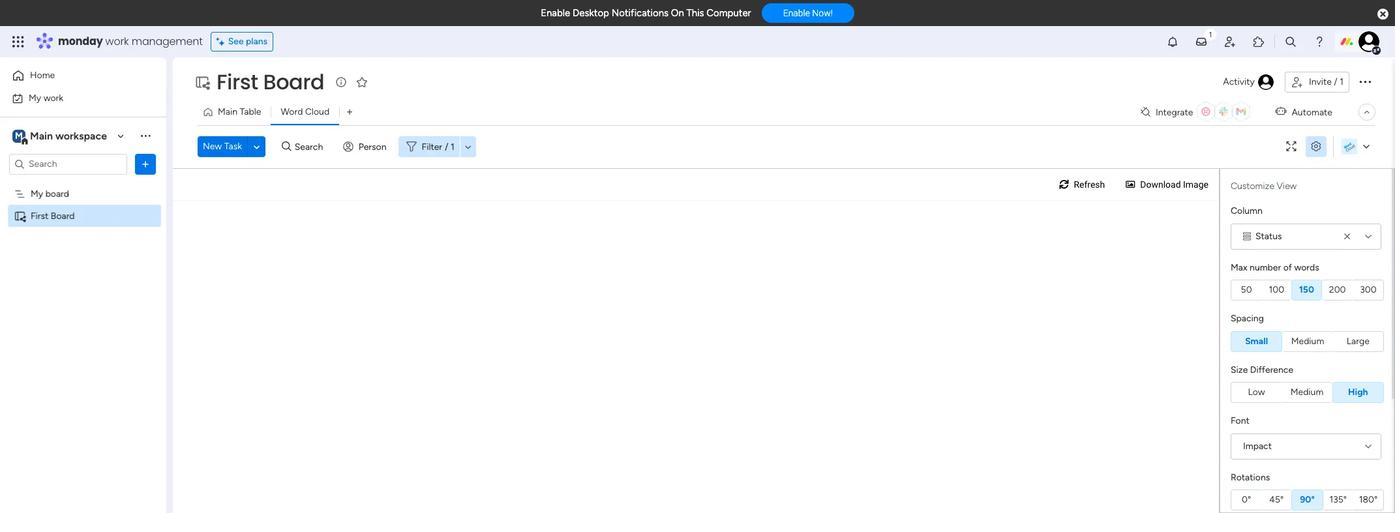 Task type: describe. For each thing, give the bounding box(es) containing it.
column
[[1231, 205, 1263, 217]]

45°
[[1270, 494, 1284, 506]]

medium button for size difference
[[1282, 382, 1333, 403]]

0°
[[1242, 494, 1251, 506]]

max number of words
[[1231, 262, 1320, 273]]

135° button
[[1323, 490, 1353, 511]]

integrate
[[1156, 107, 1193, 118]]

now!
[[812, 8, 833, 18]]

low
[[1248, 387, 1265, 398]]

work for monday
[[105, 34, 129, 49]]

see plans
[[228, 36, 268, 47]]

1 for filter / 1
[[451, 141, 455, 152]]

open full screen image
[[1281, 142, 1302, 152]]

v2 status outline image
[[1243, 232, 1251, 241]]

main workspace
[[30, 129, 107, 142]]

notifications
[[612, 7, 669, 19]]

help image
[[1313, 35, 1326, 48]]

on
[[671, 7, 684, 19]]

max
[[1231, 262, 1248, 273]]

50
[[1241, 284, 1252, 296]]

difference
[[1250, 364, 1294, 375]]

150 button
[[1292, 280, 1322, 301]]

number
[[1250, 262, 1281, 273]]

0 vertical spatial options image
[[1358, 74, 1373, 89]]

enable desktop notifications on this computer
[[541, 7, 751, 19]]

see
[[228, 36, 244, 47]]

add view image
[[347, 107, 352, 117]]

50 button
[[1231, 280, 1262, 301]]

desktop
[[573, 7, 609, 19]]

/ for invite
[[1334, 76, 1338, 87]]

workspace selection element
[[12, 128, 109, 145]]

rotations
[[1231, 472, 1270, 483]]

word
[[281, 106, 303, 117]]

new task button
[[198, 136, 247, 157]]

computer
[[707, 7, 751, 19]]

workspace options image
[[139, 129, 152, 142]]

enable for enable now!
[[783, 8, 810, 18]]

high button
[[1333, 382, 1384, 403]]

enable now! button
[[762, 3, 854, 23]]

word cloud button
[[271, 102, 339, 123]]

main for main table
[[218, 106, 237, 117]]

workspace image
[[12, 129, 25, 143]]

management
[[132, 34, 203, 49]]

Search in workspace field
[[27, 157, 109, 172]]

135°
[[1330, 494, 1347, 506]]

0 vertical spatial shareable board image
[[194, 74, 210, 90]]

invite / 1
[[1309, 76, 1344, 87]]

of
[[1284, 262, 1292, 273]]

medium button for spacing
[[1283, 331, 1333, 352]]

plans
[[246, 36, 268, 47]]

180°
[[1359, 494, 1378, 506]]

search everything image
[[1284, 35, 1298, 48]]

1 vertical spatial board
[[51, 210, 75, 221]]

words
[[1295, 262, 1320, 273]]

large
[[1347, 336, 1370, 347]]

activity
[[1223, 76, 1255, 87]]

v2 search image
[[282, 139, 291, 154]]

customize
[[1231, 181, 1275, 192]]

/ for filter
[[445, 141, 449, 152]]

main table
[[218, 106, 261, 117]]

task
[[224, 141, 242, 152]]

1 vertical spatial shareable board image
[[14, 210, 26, 222]]

inbox image
[[1195, 35, 1208, 48]]

invite / 1 button
[[1285, 72, 1350, 93]]

First Board field
[[213, 67, 328, 97]]

customize view
[[1231, 181, 1297, 192]]

high
[[1348, 387, 1368, 398]]

enable for enable desktop notifications on this computer
[[541, 7, 570, 19]]

my for my board
[[31, 188, 43, 199]]

small
[[1245, 336, 1268, 347]]

view
[[1277, 181, 1297, 192]]



Task type: vqa. For each thing, say whether or not it's contained in the screenshot.
high Button
yes



Task type: locate. For each thing, give the bounding box(es) containing it.
0 vertical spatial first
[[217, 67, 258, 97]]

select product image
[[12, 35, 25, 48]]

work
[[105, 34, 129, 49], [43, 92, 63, 103]]

board up word
[[263, 67, 324, 97]]

medium button
[[1283, 331, 1333, 352], [1282, 382, 1333, 403]]

1 left arrow down icon
[[451, 141, 455, 152]]

0 vertical spatial main
[[218, 106, 237, 117]]

work down home
[[43, 92, 63, 103]]

1 vertical spatial 1
[[451, 141, 455, 152]]

main inside workspace selection "element"
[[30, 129, 53, 142]]

jacob simon image
[[1359, 31, 1380, 52]]

medium
[[1291, 336, 1324, 347], [1291, 387, 1324, 398]]

options image down the workspace options image
[[139, 158, 152, 171]]

option
[[0, 182, 166, 185]]

1 vertical spatial /
[[445, 141, 449, 152]]

home button
[[8, 65, 140, 86]]

enable
[[541, 7, 570, 19], [783, 8, 810, 18]]

table
[[240, 106, 261, 117]]

0 horizontal spatial first
[[31, 210, 49, 221]]

add to favorites image
[[356, 75, 369, 88]]

1 right invite
[[1340, 76, 1344, 87]]

0 vertical spatial first board
[[217, 67, 324, 97]]

activity button
[[1218, 72, 1280, 93]]

1 vertical spatial first board
[[31, 210, 75, 221]]

font
[[1231, 416, 1250, 427]]

cloud
[[305, 106, 329, 117]]

board down board
[[51, 210, 75, 221]]

1 image
[[1205, 27, 1217, 41]]

300
[[1360, 284, 1377, 296]]

enable inside "button"
[[783, 8, 810, 18]]

medium up difference
[[1291, 336, 1324, 347]]

1 inside invite / 1 button
[[1340, 76, 1344, 87]]

work right monday
[[105, 34, 129, 49]]

0 horizontal spatial main
[[30, 129, 53, 142]]

200
[[1329, 284, 1346, 296]]

300 button
[[1353, 280, 1384, 301]]

0 horizontal spatial 1
[[451, 141, 455, 152]]

options image up the collapse board header image
[[1358, 74, 1373, 89]]

list box
[[0, 180, 166, 403]]

board
[[263, 67, 324, 97], [51, 210, 75, 221]]

1 vertical spatial medium
[[1291, 387, 1324, 398]]

enable left desktop
[[541, 7, 570, 19]]

0 horizontal spatial first board
[[31, 210, 75, 221]]

shareable board image
[[194, 74, 210, 90], [14, 210, 26, 222]]

word cloud
[[281, 106, 329, 117]]

1 horizontal spatial first board
[[217, 67, 324, 97]]

filter
[[422, 141, 442, 152]]

this
[[687, 7, 704, 19]]

1 horizontal spatial main
[[218, 106, 237, 117]]

list box containing my board
[[0, 180, 166, 403]]

main for main workspace
[[30, 129, 53, 142]]

0 horizontal spatial shareable board image
[[14, 210, 26, 222]]

90°
[[1300, 494, 1315, 506]]

0 vertical spatial /
[[1334, 76, 1338, 87]]

45° button
[[1262, 490, 1292, 511]]

first down my board
[[31, 210, 49, 221]]

my inside button
[[29, 92, 41, 103]]

1 horizontal spatial shareable board image
[[194, 74, 210, 90]]

/ right invite
[[1334, 76, 1338, 87]]

work for my
[[43, 92, 63, 103]]

my board
[[31, 188, 69, 199]]

first board
[[217, 67, 324, 97], [31, 210, 75, 221]]

my for my work
[[29, 92, 41, 103]]

notifications image
[[1166, 35, 1179, 48]]

my down home
[[29, 92, 41, 103]]

1 horizontal spatial first
[[217, 67, 258, 97]]

medium for size difference
[[1291, 387, 1324, 398]]

enable left the now!
[[783, 8, 810, 18]]

small button
[[1231, 331, 1283, 352]]

0 vertical spatial my
[[29, 92, 41, 103]]

enable now!
[[783, 8, 833, 18]]

main right the workspace image
[[30, 129, 53, 142]]

monday work management
[[58, 34, 203, 49]]

/
[[1334, 76, 1338, 87], [445, 141, 449, 152]]

see plans button
[[211, 32, 273, 52]]

main
[[218, 106, 237, 117], [30, 129, 53, 142]]

180° button
[[1353, 490, 1384, 511]]

100
[[1269, 284, 1285, 296]]

medium for spacing
[[1291, 336, 1324, 347]]

invite members image
[[1224, 35, 1237, 48]]

medium down difference
[[1291, 387, 1324, 398]]

work inside button
[[43, 92, 63, 103]]

first board down my board
[[31, 210, 75, 221]]

my work button
[[8, 88, 140, 109]]

dapulse close image
[[1378, 8, 1389, 21]]

1 horizontal spatial work
[[105, 34, 129, 49]]

my left board
[[31, 188, 43, 199]]

show board description image
[[334, 76, 349, 89]]

large button
[[1333, 331, 1384, 352]]

0 horizontal spatial board
[[51, 210, 75, 221]]

size difference
[[1231, 364, 1294, 375]]

person button
[[338, 136, 394, 157]]

1 horizontal spatial /
[[1334, 76, 1338, 87]]

1 vertical spatial my
[[31, 188, 43, 199]]

apps image
[[1253, 35, 1266, 48]]

filter / 1
[[422, 141, 455, 152]]

Search field
[[291, 138, 331, 156]]

0 horizontal spatial work
[[43, 92, 63, 103]]

1 vertical spatial work
[[43, 92, 63, 103]]

0 horizontal spatial options image
[[139, 158, 152, 171]]

/ right filter
[[445, 141, 449, 152]]

options image
[[1358, 74, 1373, 89], [139, 158, 152, 171]]

status
[[1256, 231, 1282, 242]]

0 vertical spatial 1
[[1340, 76, 1344, 87]]

first
[[217, 67, 258, 97], [31, 210, 49, 221]]

0 horizontal spatial /
[[445, 141, 449, 152]]

spacing
[[1231, 313, 1264, 324]]

first board up table
[[217, 67, 324, 97]]

dapulse integrations image
[[1141, 107, 1151, 117]]

1 horizontal spatial options image
[[1358, 74, 1373, 89]]

0 horizontal spatial enable
[[541, 7, 570, 19]]

medium button down difference
[[1282, 382, 1333, 403]]

my
[[29, 92, 41, 103], [31, 188, 43, 199]]

1 vertical spatial first
[[31, 210, 49, 221]]

1 vertical spatial medium button
[[1282, 382, 1333, 403]]

1 vertical spatial main
[[30, 129, 53, 142]]

angle down image
[[254, 142, 260, 152]]

/ inside button
[[1334, 76, 1338, 87]]

main inside button
[[218, 106, 237, 117]]

medium button up difference
[[1283, 331, 1333, 352]]

collapse board header image
[[1362, 107, 1373, 117]]

board
[[45, 188, 69, 199]]

new
[[203, 141, 222, 152]]

person
[[359, 141, 387, 152]]

1 horizontal spatial 1
[[1340, 76, 1344, 87]]

arrow down image
[[460, 139, 476, 155]]

1 horizontal spatial enable
[[783, 8, 810, 18]]

new task
[[203, 141, 242, 152]]

m
[[15, 130, 23, 141]]

monday
[[58, 34, 103, 49]]

main left table
[[218, 106, 237, 117]]

size
[[1231, 364, 1248, 375]]

100 button
[[1262, 280, 1292, 301]]

home
[[30, 70, 55, 81]]

low button
[[1231, 382, 1282, 403]]

workspace
[[55, 129, 107, 142]]

0 vertical spatial medium button
[[1283, 331, 1333, 352]]

1
[[1340, 76, 1344, 87], [451, 141, 455, 152]]

1 for invite / 1
[[1340, 76, 1344, 87]]

1 horizontal spatial board
[[263, 67, 324, 97]]

settings image
[[1306, 142, 1327, 152]]

0 vertical spatial medium
[[1291, 336, 1324, 347]]

first up main table
[[217, 67, 258, 97]]

0 vertical spatial board
[[263, 67, 324, 97]]

impact
[[1243, 441, 1272, 452]]

autopilot image
[[1276, 103, 1287, 120]]

200 button
[[1322, 280, 1353, 301]]

invite
[[1309, 76, 1332, 87]]

90° button
[[1292, 490, 1323, 511]]

my work
[[29, 92, 63, 103]]

0° button
[[1231, 490, 1262, 511]]

150
[[1299, 284, 1315, 296]]

1 vertical spatial options image
[[139, 158, 152, 171]]

automate
[[1292, 107, 1333, 118]]

0 vertical spatial work
[[105, 34, 129, 49]]

main table button
[[198, 102, 271, 123]]



